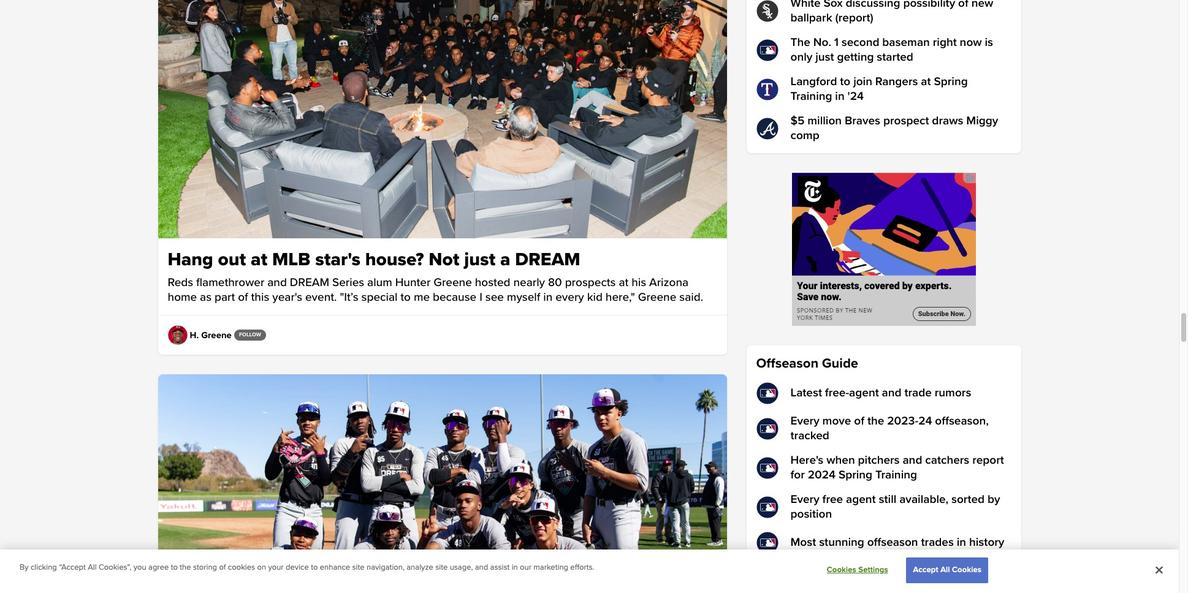 Task type: vqa. For each thing, say whether or not it's contained in the screenshot.
Every to the bottom
yes



Task type: describe. For each thing, give the bounding box(es) containing it.
in inside hang out at mlb star's house? not just a dream reds flamethrower and dream series alum hunter greene hosted nearly 80 prospects at his arizona home as part of this year's event. "it's special to me because i see myself in every kid here," greene said.
[[544, 291, 553, 305]]

baseman
[[883, 36, 931, 50]]

this
[[251, 291, 270, 305]]

every
[[556, 291, 585, 305]]

is
[[986, 36, 994, 50]]

cookies settings button
[[820, 559, 896, 583]]

arizona
[[650, 276, 689, 290]]

cookies inside button
[[827, 566, 857, 576]]

discussing
[[846, 0, 901, 10]]

hang
[[168, 248, 213, 271]]

getting
[[838, 50, 874, 64]]

privacy alert dialog
[[0, 551, 1180, 594]]

accept all cookies
[[914, 566, 982, 576]]

every free agent still available, sorted by position link
[[757, 493, 1012, 523]]

h.
[[190, 330, 199, 341]]

position
[[791, 508, 833, 522]]

h. greene image
[[168, 326, 187, 345]]

history
[[970, 536, 1005, 550]]

to inside langford to join rangers at spring training in '24
[[841, 75, 851, 89]]

the inside privacy alert dialog
[[180, 563, 191, 573]]

at inside langford to join rangers at spring training in '24
[[922, 75, 932, 89]]

draws
[[933, 114, 964, 128]]

reds
[[168, 276, 193, 290]]

tracked
[[791, 429, 830, 444]]

star's
[[315, 248, 361, 271]]

mlb image for most
[[757, 532, 779, 555]]

advertisement element
[[792, 173, 976, 326]]

of inside white sox discussing possibility of new ballpark (report)
[[959, 0, 969, 10]]

house?
[[365, 248, 424, 271]]

by
[[20, 563, 29, 573]]

white
[[791, 0, 821, 10]]

rangers image
[[757, 79, 779, 101]]

i
[[480, 291, 483, 305]]

agent for free
[[847, 493, 876, 507]]

trades
[[922, 536, 955, 550]]

most stunning offseason trades in history link
[[757, 532, 1012, 555]]

(report)
[[836, 11, 874, 25]]

not
[[429, 248, 460, 271]]

spring inside here's when pitchers and catchers report for 2024 spring training
[[839, 469, 873, 483]]

only
[[791, 50, 813, 64]]

nearly
[[514, 276, 545, 290]]

most stunning offseason trades in history
[[791, 536, 1005, 550]]

1 site from the left
[[352, 563, 365, 573]]

mlb image for every free agent still available, sorted by position
[[757, 497, 779, 519]]

"accept
[[59, 563, 86, 573]]

possibility
[[904, 0, 956, 10]]

move
[[823, 415, 852, 429]]

for
[[791, 469, 805, 483]]

and inside hang out at mlb star's house? not just a dream reds flamethrower and dream series alum hunter greene hosted nearly 80 prospects at his arizona home as part of this year's event. "it's special to me because i see myself in every kid here," greene said.
[[268, 276, 287, 290]]

every for every move of the 2023-24 offseason, tracked
[[791, 415, 820, 429]]

here,"
[[606, 291, 636, 305]]

said.
[[680, 291, 704, 305]]

comp
[[791, 129, 820, 143]]

the
[[791, 36, 811, 50]]

free
[[823, 493, 844, 507]]

hang out at mlb star's house? not just a dream image
[[158, 0, 727, 239]]

dream series pays tribute to martin luther king image
[[158, 375, 727, 594]]

offseason,
[[936, 415, 989, 429]]

to inside hang out at mlb star's house? not just a dream reds flamethrower and dream series alum hunter greene hosted nearly 80 prospects at his arizona home as part of this year's event. "it's special to me because i see myself in every kid here," greene said.
[[401, 291, 411, 305]]

2 horizontal spatial greene
[[639, 291, 677, 305]]

in inside langford to join rangers at spring training in '24
[[836, 90, 845, 104]]

sox
[[824, 0, 843, 10]]

offseason
[[868, 536, 919, 550]]

every move of the 2023-24 offseason, tracked link
[[757, 415, 1012, 444]]

by clicking "accept all cookies", you agree to the storing of cookies on your device to enhance site navigation, analyze site usage, and assist in our marketing efforts.
[[20, 563, 595, 573]]

24
[[919, 415, 933, 429]]

event.
[[305, 291, 337, 305]]

80
[[548, 276, 562, 290]]

white sox image
[[757, 0, 779, 22]]

in right trades
[[957, 536, 967, 550]]

you
[[134, 563, 146, 573]]

offseason
[[757, 356, 819, 372]]

enhance
[[320, 563, 350, 573]]

storing
[[193, 563, 217, 573]]

of inside hang out at mlb star's house? not just a dream reds flamethrower and dream series alum hunter greene hosted nearly 80 prospects at his arizona home as part of this year's event. "it's special to me because i see myself in every kid here," greene said.
[[238, 291, 248, 305]]

me
[[414, 291, 430, 305]]

marketing
[[534, 563, 569, 573]]

agree
[[148, 563, 169, 573]]

to right device
[[311, 563, 318, 573]]

trade
[[905, 386, 932, 401]]

and inside here's when pitchers and catchers report for 2024 spring training
[[903, 454, 923, 468]]

on
[[257, 563, 266, 573]]

accept
[[914, 566, 939, 576]]

white sox discussing possibility of new ballpark (report)
[[791, 0, 994, 25]]

1 vertical spatial dream
[[290, 276, 329, 290]]

miggy
[[967, 114, 999, 128]]

every free agent still available, sorted by position
[[791, 493, 1001, 522]]

of inside every move of the 2023-24 offseason, tracked
[[855, 415, 865, 429]]

all inside button
[[941, 566, 951, 576]]

ballpark
[[791, 11, 833, 25]]

part
[[215, 291, 235, 305]]

kid
[[588, 291, 603, 305]]

catchers
[[926, 454, 970, 468]]

free-
[[826, 386, 850, 401]]

no.
[[814, 36, 832, 50]]

latest free-agent and trade rumors link
[[757, 383, 1012, 405]]

rumors
[[935, 386, 972, 401]]



Task type: locate. For each thing, give the bounding box(es) containing it.
every inside the every free agent still available, sorted by position
[[791, 493, 820, 507]]

the left 2023-
[[868, 415, 885, 429]]

every move of the 2023-24 offseason, tracked
[[791, 415, 989, 444]]

of left this
[[238, 291, 248, 305]]

1 horizontal spatial the
[[868, 415, 885, 429]]

every up tracked
[[791, 415, 820, 429]]

mlb image
[[757, 39, 779, 61], [757, 418, 779, 440], [757, 458, 779, 480], [757, 497, 779, 519]]

of
[[959, 0, 969, 10], [238, 291, 248, 305], [855, 415, 865, 429], [219, 563, 226, 573]]

0 vertical spatial dream
[[515, 248, 581, 271]]

training inside langford to join rangers at spring training in '24
[[791, 90, 833, 104]]

mlb image left tracked
[[757, 418, 779, 440]]

mlb image left most
[[757, 532, 779, 555]]

1 horizontal spatial cookies
[[953, 566, 982, 576]]

spring inside langford to join rangers at spring training in '24
[[935, 75, 968, 89]]

0 vertical spatial the
[[868, 415, 885, 429]]

1 horizontal spatial all
[[941, 566, 951, 576]]

cookies
[[827, 566, 857, 576], [953, 566, 982, 576]]

every for every free agent still available, sorted by position
[[791, 493, 820, 507]]

mlb image down offseason
[[757, 383, 779, 405]]

offseason guide
[[757, 356, 859, 372]]

0 vertical spatial spring
[[935, 75, 968, 89]]

still
[[879, 493, 897, 507]]

mlb image
[[757, 383, 779, 405], [757, 532, 779, 555]]

in left our
[[512, 563, 518, 573]]

myself
[[507, 291, 541, 305]]

at right rangers
[[922, 75, 932, 89]]

all right "accept
[[88, 563, 97, 573]]

1 vertical spatial the
[[180, 563, 191, 573]]

langford to join rangers at spring training in '24 link
[[757, 75, 1012, 104]]

site right enhance
[[352, 563, 365, 573]]

training down langford
[[791, 90, 833, 104]]

prospect
[[884, 114, 930, 128]]

0 vertical spatial at
[[922, 75, 932, 89]]

mlb image for the no. 1 second baseman right now is only just getting started
[[757, 39, 779, 61]]

assist
[[491, 563, 510, 573]]

the no. 1 second baseman right now is only just getting started
[[791, 36, 994, 64]]

dream up event.
[[290, 276, 329, 290]]

site
[[352, 563, 365, 573], [436, 563, 448, 573]]

agent down guide
[[850, 386, 880, 401]]

2 every from the top
[[791, 493, 820, 507]]

year's
[[273, 291, 302, 305]]

and left "assist"
[[475, 563, 488, 573]]

$5 million braves prospect draws miggy comp
[[791, 114, 999, 143]]

0 horizontal spatial cookies
[[827, 566, 857, 576]]

0 vertical spatial every
[[791, 415, 820, 429]]

to right agree
[[171, 563, 178, 573]]

2 cookies from the left
[[953, 566, 982, 576]]

mlb image inside the every move of the 2023-24 offseason, tracked link
[[757, 418, 779, 440]]

dream up 80
[[515, 248, 581, 271]]

follow
[[239, 332, 261, 339]]

in down 80
[[544, 291, 553, 305]]

at right out
[[251, 248, 268, 271]]

device
[[286, 563, 309, 573]]

1 every from the top
[[791, 415, 820, 429]]

braves image
[[757, 118, 779, 140]]

every up position
[[791, 493, 820, 507]]

hunter
[[395, 276, 431, 290]]

million
[[808, 114, 842, 128]]

spring
[[935, 75, 968, 89], [839, 469, 873, 483]]

0 horizontal spatial greene
[[201, 330, 232, 341]]

and left trade
[[883, 386, 902, 401]]

your
[[268, 563, 284, 573]]

1 vertical spatial mlb image
[[757, 532, 779, 555]]

1 vertical spatial just
[[465, 248, 496, 271]]

guide
[[823, 356, 859, 372]]

"it's
[[340, 291, 359, 305]]

cookies",
[[99, 563, 132, 573]]

2 mlb image from the top
[[757, 532, 779, 555]]

1 vertical spatial every
[[791, 493, 820, 507]]

of inside privacy alert dialog
[[219, 563, 226, 573]]

mlb image inside here's when pitchers and catchers report for 2024 spring training link
[[757, 458, 779, 480]]

1 vertical spatial at
[[251, 248, 268, 271]]

sorted
[[952, 493, 985, 507]]

training
[[791, 90, 833, 104], [876, 469, 918, 483]]

settings
[[859, 566, 889, 576]]

1 horizontal spatial site
[[436, 563, 448, 573]]

$5 million braves prospect draws miggy comp link
[[757, 114, 1012, 144]]

home
[[168, 291, 197, 305]]

1 vertical spatial training
[[876, 469, 918, 483]]

0 vertical spatial training
[[791, 90, 833, 104]]

spring up draws
[[935, 75, 968, 89]]

report
[[973, 454, 1005, 468]]

'24
[[848, 90, 864, 104]]

the no. 1 second baseman right now is only just getting started link
[[757, 36, 1012, 65]]

usage,
[[450, 563, 473, 573]]

1 mlb image from the top
[[757, 383, 779, 405]]

1 vertical spatial agent
[[847, 493, 876, 507]]

langford
[[791, 75, 838, 89]]

1
[[835, 36, 839, 50]]

0 horizontal spatial training
[[791, 90, 833, 104]]

0 horizontal spatial site
[[352, 563, 365, 573]]

at up the here,"
[[619, 276, 629, 290]]

training down pitchers at the bottom right of the page
[[876, 469, 918, 483]]

training inside here's when pitchers and catchers report for 2024 spring training
[[876, 469, 918, 483]]

new
[[972, 0, 994, 10]]

most
[[791, 536, 817, 550]]

hang out at mlb star's house? not just a dream reds flamethrower and dream series alum hunter greene hosted nearly 80 prospects at his arizona home as part of this year's event. "it's special to me because i see myself in every kid here," greene said.
[[168, 248, 704, 305]]

mlb image inside 'every free agent still available, sorted by position' link
[[757, 497, 779, 519]]

mlb image left for
[[757, 458, 779, 480]]

0 horizontal spatial at
[[251, 248, 268, 271]]

0 horizontal spatial the
[[180, 563, 191, 573]]

hosted
[[475, 276, 511, 290]]

right
[[934, 36, 957, 50]]

h. greene link
[[168, 326, 232, 345]]

2 vertical spatial at
[[619, 276, 629, 290]]

2 horizontal spatial at
[[922, 75, 932, 89]]

0 horizontal spatial just
[[465, 248, 496, 271]]

1 horizontal spatial at
[[619, 276, 629, 290]]

flamethrower
[[196, 276, 265, 290]]

spring down when
[[839, 469, 873, 483]]

the
[[868, 415, 885, 429], [180, 563, 191, 573]]

4 mlb image from the top
[[757, 497, 779, 519]]

our
[[520, 563, 532, 573]]

mlb image inside the no. 1 second baseman right now is only just getting started link
[[757, 39, 779, 61]]

1 cookies from the left
[[827, 566, 857, 576]]

in inside privacy alert dialog
[[512, 563, 518, 573]]

just left a in the left of the page
[[465, 248, 496, 271]]

0 vertical spatial agent
[[850, 386, 880, 401]]

site left usage, in the bottom left of the page
[[436, 563, 448, 573]]

dream
[[515, 248, 581, 271], [290, 276, 329, 290]]

agent inside latest free-agent and trade rumors link
[[850, 386, 880, 401]]

0 horizontal spatial all
[[88, 563, 97, 573]]

started
[[877, 50, 914, 64]]

out
[[218, 248, 246, 271]]

just
[[816, 50, 835, 64], [465, 248, 496, 271]]

1 vertical spatial greene
[[639, 291, 677, 305]]

mlb image for latest
[[757, 383, 779, 405]]

second
[[842, 36, 880, 50]]

agent inside the every free agent still available, sorted by position
[[847, 493, 876, 507]]

3 mlb image from the top
[[757, 458, 779, 480]]

in left '24
[[836, 90, 845, 104]]

0 horizontal spatial spring
[[839, 469, 873, 483]]

mlb image for here's when pitchers and catchers report for 2024 spring training
[[757, 458, 779, 480]]

agent left the "still"
[[847, 493, 876, 507]]

in
[[836, 90, 845, 104], [544, 291, 553, 305], [957, 536, 967, 550], [512, 563, 518, 573]]

1 horizontal spatial dream
[[515, 248, 581, 271]]

mlb image for every move of the 2023-24 offseason, tracked
[[757, 418, 779, 440]]

mlb image left position
[[757, 497, 779, 519]]

just inside the no. 1 second baseman right now is only just getting started
[[816, 50, 835, 64]]

cookies down stunning
[[827, 566, 857, 576]]

cookies down 'history'
[[953, 566, 982, 576]]

just down no.
[[816, 50, 835, 64]]

the left storing
[[180, 563, 191, 573]]

all right accept
[[941, 566, 951, 576]]

and up year's
[[268, 276, 287, 290]]

greene right h.
[[201, 330, 232, 341]]

0 horizontal spatial dream
[[290, 276, 329, 290]]

0 vertical spatial just
[[816, 50, 835, 64]]

1 horizontal spatial spring
[[935, 75, 968, 89]]

1 horizontal spatial just
[[816, 50, 835, 64]]

to left me
[[401, 291, 411, 305]]

of right move
[[855, 415, 865, 429]]

braves
[[845, 114, 881, 128]]

now
[[960, 36, 983, 50]]

of left new
[[959, 0, 969, 10]]

mlb
[[272, 248, 311, 271]]

cookies inside button
[[953, 566, 982, 576]]

to left 'join'
[[841, 75, 851, 89]]

agent for free-
[[850, 386, 880, 401]]

langford to join rangers at spring training in '24
[[791, 75, 968, 104]]

every inside every move of the 2023-24 offseason, tracked
[[791, 415, 820, 429]]

when
[[827, 454, 856, 468]]

cookies settings
[[827, 566, 889, 576]]

mlb image left the
[[757, 39, 779, 61]]

follow button
[[234, 330, 266, 341]]

of right storing
[[219, 563, 226, 573]]

1 horizontal spatial greene
[[434, 276, 472, 290]]

0 vertical spatial mlb image
[[757, 383, 779, 405]]

white sox discussing possibility of new ballpark (report) link
[[757, 0, 1012, 26]]

just inside hang out at mlb star's house? not just a dream reds flamethrower and dream series alum hunter greene hosted nearly 80 prospects at his arizona home as part of this year's event. "it's special to me because i see myself in every kid here," greene said.
[[465, 248, 496, 271]]

and inside privacy alert dialog
[[475, 563, 488, 573]]

2 mlb image from the top
[[757, 418, 779, 440]]

and right pitchers at the bottom right of the page
[[903, 454, 923, 468]]

join
[[854, 75, 873, 89]]

1 mlb image from the top
[[757, 39, 779, 61]]

1 vertical spatial spring
[[839, 469, 873, 483]]

navigation,
[[367, 563, 405, 573]]

special
[[362, 291, 398, 305]]

clicking
[[31, 563, 57, 573]]

2024
[[808, 469, 836, 483]]

2 vertical spatial greene
[[201, 330, 232, 341]]

0 vertical spatial greene
[[434, 276, 472, 290]]

to
[[841, 75, 851, 89], [401, 291, 411, 305], [171, 563, 178, 573], [311, 563, 318, 573]]

greene up because
[[434, 276, 472, 290]]

his
[[632, 276, 647, 290]]

accept all cookies button
[[907, 558, 989, 584]]

the inside every move of the 2023-24 offseason, tracked
[[868, 415, 885, 429]]

greene down arizona
[[639, 291, 677, 305]]

1 horizontal spatial training
[[876, 469, 918, 483]]

2 site from the left
[[436, 563, 448, 573]]



